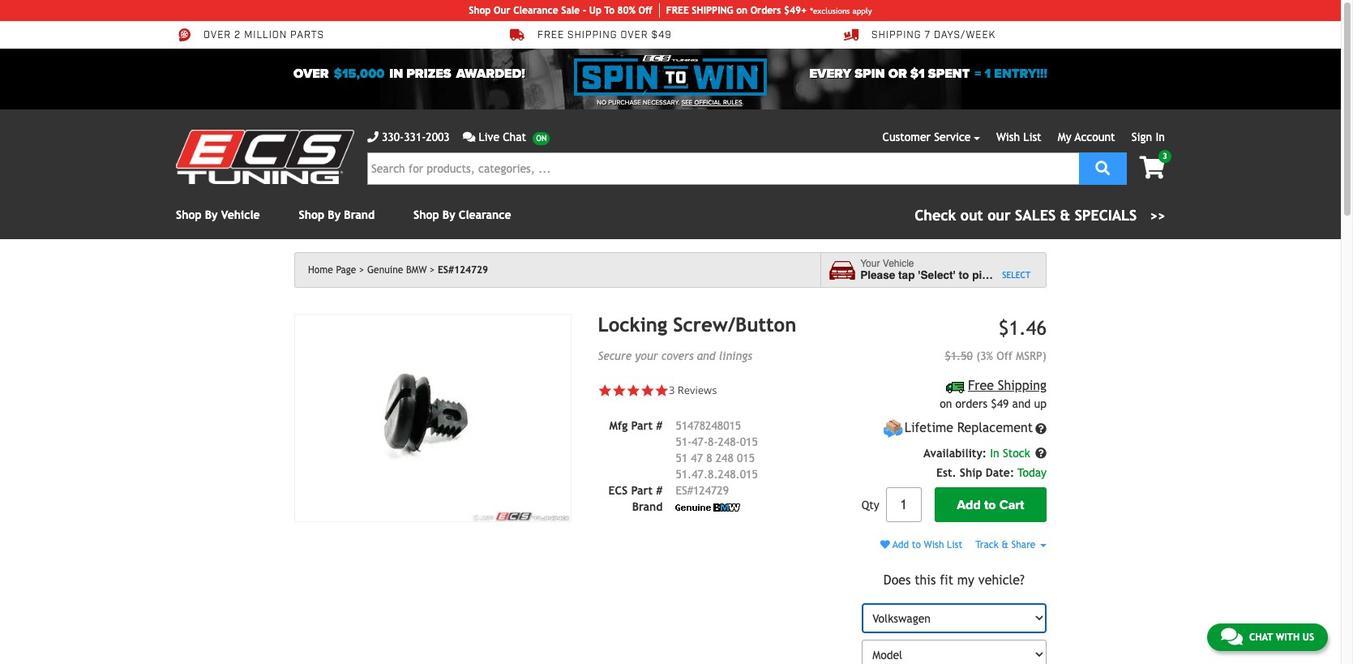 Task type: describe. For each thing, give the bounding box(es) containing it.
secure your covers and linings
[[598, 350, 752, 363]]

wish list link
[[997, 131, 1042, 144]]

$15,000
[[334, 66, 385, 82]]

see
[[682, 99, 693, 106]]

mfg part #
[[609, 419, 663, 432]]

track & share button
[[976, 539, 1047, 551]]

locking
[[598, 313, 667, 336]]

wish list
[[997, 131, 1042, 144]]

51 47 8 248 015
[[676, 452, 755, 465]]

brand for es# 124729 brand
[[632, 500, 663, 513]]

1 horizontal spatial list
[[1024, 131, 1042, 144]]

1 # from the top
[[656, 419, 663, 432]]

est. ship date: today
[[936, 466, 1047, 479]]

3 reviews link
[[669, 383, 717, 398]]

add for add to wish list
[[893, 539, 909, 551]]

purchase
[[608, 99, 641, 106]]

today
[[1018, 466, 1047, 479]]

& for track
[[1002, 539, 1009, 551]]

your vehicle please tap 'select' to pick a vehicle
[[860, 258, 1044, 281]]

part inside "51.47.8.248.015 ecs part #"
[[631, 484, 653, 497]]

by for clearance
[[443, 208, 455, 221]]

51.47.8.248.015 ecs part #
[[609, 468, 758, 497]]

reviews
[[678, 383, 717, 398]]

free for shipping
[[538, 29, 564, 42]]

up
[[1034, 397, 1047, 410]]

vehicle?
[[979, 573, 1025, 588]]

this
[[915, 573, 936, 588]]

customer service
[[883, 131, 971, 144]]

cart
[[999, 497, 1024, 513]]

every
[[810, 66, 851, 82]]

with
[[1276, 632, 1300, 643]]

3 for 3
[[1163, 152, 1168, 161]]

1 vertical spatial list
[[947, 539, 963, 551]]

to for add to cart
[[984, 497, 996, 513]]

free ship ping on orders $49+ *exclusions apply
[[666, 5, 872, 16]]

3 reviews
[[669, 383, 717, 398]]

3 star image from the left
[[640, 384, 655, 398]]

Search text field
[[367, 152, 1079, 185]]

es# 124729 brand
[[632, 484, 729, 513]]

248-
[[718, 435, 740, 448]]

on inside free shipping on orders $49 and up
[[940, 397, 952, 410]]

shopping cart image
[[1140, 156, 1165, 179]]

=
[[975, 66, 981, 82]]

my account link
[[1058, 131, 1115, 144]]

my
[[957, 573, 975, 588]]

015
[[740, 435, 758, 448]]

genuine bmw image
[[676, 504, 741, 512]]

sale
[[561, 5, 580, 16]]

clearance for our
[[513, 5, 558, 16]]

search image
[[1096, 160, 1110, 175]]

necessary.
[[643, 99, 680, 106]]

live chat link
[[463, 129, 550, 146]]

comments image for live
[[463, 131, 476, 143]]

shop by vehicle
[[176, 208, 260, 221]]

ecs tuning image
[[176, 130, 354, 184]]

linings
[[719, 350, 752, 363]]

question circle image
[[1035, 423, 1047, 434]]

share
[[1012, 539, 1036, 551]]

entry!!!
[[994, 66, 1048, 82]]

free shipping over $49
[[538, 29, 672, 42]]

add to wish list
[[890, 539, 963, 551]]

over $15,000 in prizes
[[294, 66, 451, 82]]

days/week
[[934, 29, 996, 42]]

330-331-2003
[[382, 131, 450, 144]]

7
[[925, 29, 931, 42]]

to
[[604, 5, 615, 16]]

$49 inside free shipping on orders $49 and up
[[991, 397, 1009, 410]]

80%
[[617, 5, 636, 16]]

es#
[[676, 484, 693, 497]]

& for sales
[[1060, 207, 1070, 224]]

in for availability:
[[990, 447, 1000, 460]]

$1
[[910, 66, 925, 82]]

shop by clearance link
[[414, 208, 511, 221]]

$49+
[[784, 5, 807, 16]]

free for shipping
[[968, 378, 994, 393]]

availability: in stock
[[924, 447, 1034, 460]]

free shipping on orders $49 and up
[[940, 378, 1047, 410]]

-
[[583, 5, 586, 16]]

over 2 million parts
[[204, 29, 324, 42]]

shop for shop our clearance sale - up to 80% off
[[469, 5, 491, 16]]

sales & specials link
[[915, 204, 1165, 226]]

shop for shop by vehicle
[[176, 208, 202, 221]]

replacement
[[957, 420, 1033, 436]]

clearance for by
[[459, 208, 511, 221]]

$1.50 (3% off msrp)
[[945, 350, 1047, 363]]

over for over 2 million parts
[[204, 29, 231, 42]]

does this fit my vehicle?
[[884, 573, 1025, 588]]

to for add to wish list
[[912, 539, 921, 551]]

availability:
[[924, 447, 987, 460]]

free shipping over $49 link
[[510, 28, 672, 42]]

select
[[1002, 270, 1031, 280]]

home page
[[308, 264, 356, 276]]

8-
[[708, 435, 718, 448]]

home
[[308, 264, 333, 276]]

your
[[860, 258, 880, 269]]

2003
[[426, 131, 450, 144]]

add to wish list link
[[880, 539, 963, 551]]

comments image for chat
[[1221, 627, 1243, 646]]

shipping 7 days/week link
[[844, 28, 996, 42]]

by for vehicle
[[205, 208, 218, 221]]

in for sign
[[1156, 131, 1165, 144]]

orders
[[956, 397, 988, 410]]



Task type: locate. For each thing, give the bounding box(es) containing it.
0 horizontal spatial vehicle
[[221, 208, 260, 221]]

select link
[[1002, 268, 1031, 281]]

comments image inside chat with us link
[[1221, 627, 1243, 646]]

over left 2
[[204, 29, 231, 42]]

# right mfg
[[656, 419, 663, 432]]

over 2 million parts link
[[176, 28, 324, 42]]

covers
[[661, 350, 694, 363]]

question circle image
[[1035, 448, 1047, 459]]

331-
[[404, 131, 426, 144]]

add right heart image
[[893, 539, 909, 551]]

over
[[204, 29, 231, 42], [294, 66, 329, 82]]

msrp)
[[1016, 350, 1047, 363]]

phone image
[[367, 131, 379, 143]]

brand for shop by brand
[[344, 208, 375, 221]]

wish right "service"
[[997, 131, 1020, 144]]

est.
[[936, 466, 956, 479]]

1 horizontal spatial chat
[[1249, 632, 1273, 643]]

vehicle up tap
[[883, 258, 914, 269]]

1 horizontal spatial comments image
[[1221, 627, 1243, 646]]

0 vertical spatial chat
[[503, 131, 526, 144]]

does
[[884, 573, 911, 588]]

0 horizontal spatial chat
[[503, 131, 526, 144]]

1 vertical spatial 3
[[669, 383, 675, 398]]

0 horizontal spatial shipping
[[872, 29, 922, 42]]

no purchase necessary. see official rules .
[[597, 99, 744, 106]]

part right mfg
[[631, 419, 653, 432]]

to left 'pick'
[[959, 269, 969, 281]]

0 horizontal spatial &
[[1002, 539, 1009, 551]]

every spin or $1 spent = 1 entry!!!
[[810, 66, 1048, 82]]

to right heart image
[[912, 539, 921, 551]]

and inside free shipping on orders $49 and up
[[1012, 397, 1031, 410]]

sales
[[1015, 207, 1056, 224]]

0 horizontal spatial in
[[990, 447, 1000, 460]]

in up est. ship date: today
[[990, 447, 1000, 460]]

3 by from the left
[[443, 208, 455, 221]]

by up es#124729
[[443, 208, 455, 221]]

specials
[[1075, 207, 1137, 224]]

brand inside es# 124729 brand
[[632, 500, 663, 513]]

comments image inside live chat link
[[463, 131, 476, 143]]

0 horizontal spatial free
[[538, 29, 564, 42]]

vehicle down ecs tuning image
[[221, 208, 260, 221]]

1 vertical spatial comments image
[[1221, 627, 1243, 646]]

star image left reviews
[[655, 384, 669, 398]]

over
[[621, 29, 648, 42]]

2 horizontal spatial to
[[984, 497, 996, 513]]

1 vertical spatial chat
[[1249, 632, 1273, 643]]

1 horizontal spatial brand
[[632, 500, 663, 513]]

1 vertical spatial and
[[1012, 397, 1031, 410]]

your
[[635, 350, 658, 363]]

part right ecs
[[631, 484, 653, 497]]

by up home page link
[[328, 208, 341, 221]]

# left es#
[[656, 484, 663, 497]]

shipping left 7
[[872, 29, 922, 42]]

0 vertical spatial list
[[1024, 131, 1042, 144]]

1 horizontal spatial and
[[1012, 397, 1031, 410]]

sign in
[[1132, 131, 1165, 144]]

star image up mfg part #
[[626, 384, 640, 398]]

up
[[589, 5, 602, 16]]

my
[[1058, 131, 1072, 144]]

star image down secure
[[598, 384, 612, 398]]

sign
[[1132, 131, 1152, 144]]

1 vertical spatial #
[[656, 484, 663, 497]]

customer
[[883, 131, 931, 144]]

star image
[[626, 384, 640, 398], [655, 384, 669, 398]]

51478248015
[[676, 419, 741, 432]]

by down ecs tuning image
[[205, 208, 218, 221]]

1 horizontal spatial free
[[968, 378, 994, 393]]

0 vertical spatial shipping
[[872, 29, 922, 42]]

2 by from the left
[[328, 208, 341, 221]]

off
[[638, 5, 653, 16]]

0 horizontal spatial and
[[697, 350, 716, 363]]

1 vertical spatial vehicle
[[883, 258, 914, 269]]

0 horizontal spatial list
[[947, 539, 963, 551]]

& right the track
[[1002, 539, 1009, 551]]

0 horizontal spatial $49
[[651, 29, 672, 42]]

star image up mfg
[[612, 384, 626, 398]]

1 vertical spatial in
[[990, 447, 1000, 460]]

(3%
[[976, 350, 993, 363]]

heart image
[[880, 540, 890, 550]]

chat right live
[[503, 131, 526, 144]]

1 star image from the left
[[598, 384, 612, 398]]

clearance right our
[[513, 5, 558, 16]]

$49
[[651, 29, 672, 42], [991, 397, 1009, 410]]

add to cart button
[[935, 487, 1047, 522]]

clearance inside shop our clearance sale - up to 80% off link
[[513, 5, 558, 16]]

0 vertical spatial to
[[959, 269, 969, 281]]

comments image
[[463, 131, 476, 143], [1221, 627, 1243, 646]]

add down ship
[[957, 497, 981, 513]]

1 horizontal spatial vehicle
[[883, 258, 914, 269]]

1 by from the left
[[205, 208, 218, 221]]

add for add to cart
[[957, 497, 981, 513]]

0 vertical spatial &
[[1060, 207, 1070, 224]]

chat
[[503, 131, 526, 144], [1249, 632, 1273, 643]]

2 vertical spatial to
[[912, 539, 921, 551]]

home page link
[[308, 264, 364, 276]]

0 horizontal spatial wish
[[924, 539, 944, 551]]

list left the track
[[947, 539, 963, 551]]

prizes
[[406, 66, 451, 82]]

service
[[934, 131, 971, 144]]

*exclusions
[[810, 6, 850, 15]]

0 vertical spatial over
[[204, 29, 231, 42]]

on down free shipping icon
[[940, 397, 952, 410]]

this product is lifetime replacement eligible image
[[883, 418, 903, 439]]

0 vertical spatial part
[[631, 419, 653, 432]]

1 horizontal spatial 3
[[1163, 152, 1168, 161]]

1 horizontal spatial shipping
[[998, 378, 1047, 393]]

1 horizontal spatial in
[[1156, 131, 1165, 144]]

0 vertical spatial on
[[736, 5, 748, 16]]

brand down "51.47.8.248.015 ecs part #"
[[632, 500, 663, 513]]

0 horizontal spatial comments image
[[463, 131, 476, 143]]

ping
[[712, 5, 733, 16]]

shop for shop by brand
[[299, 208, 324, 221]]

1 horizontal spatial wish
[[997, 131, 1020, 144]]

330-
[[382, 131, 404, 144]]

track & share
[[976, 539, 1039, 551]]

1 vertical spatial brand
[[632, 500, 663, 513]]

1 horizontal spatial by
[[328, 208, 341, 221]]

1 vertical spatial on
[[940, 397, 952, 410]]

0 vertical spatial #
[[656, 419, 663, 432]]

0 vertical spatial 3
[[1163, 152, 1168, 161]]

and right covers
[[697, 350, 716, 363]]

1 vertical spatial add
[[893, 539, 909, 551]]

1 vertical spatial to
[[984, 497, 996, 513]]

0 vertical spatial wish
[[997, 131, 1020, 144]]

3 link
[[1127, 150, 1172, 181]]

chat with us
[[1249, 632, 1314, 643]]

0 vertical spatial and
[[697, 350, 716, 363]]

shipping inside free shipping on orders $49 and up
[[998, 378, 1047, 393]]

star image down your
[[640, 384, 655, 398]]

0 vertical spatial $49
[[651, 29, 672, 42]]

free down shop our clearance sale - up to 80% off
[[538, 29, 564, 42]]

chat with us link
[[1207, 624, 1328, 651]]

# inside "51.47.8.248.015 ecs part #"
[[656, 484, 663, 497]]

0 vertical spatial free
[[538, 29, 564, 42]]

screw/button
[[673, 313, 796, 336]]

shop our clearance sale - up to 80% off link
[[469, 3, 660, 18]]

official
[[694, 99, 722, 106]]

3 down sign in link
[[1163, 152, 1168, 161]]

0 vertical spatial clearance
[[513, 5, 558, 16]]

tap
[[898, 269, 915, 281]]

sales & specials
[[1015, 207, 1137, 224]]

0 vertical spatial in
[[1156, 131, 1165, 144]]

on right ping
[[736, 5, 748, 16]]

ecs tuning 'spin to win' contest logo image
[[574, 55, 767, 96]]

0 vertical spatial brand
[[344, 208, 375, 221]]

free shipping image
[[946, 382, 965, 393]]

0 horizontal spatial add
[[893, 539, 909, 551]]

please
[[860, 269, 895, 281]]

51-
[[676, 435, 692, 448]]

genuine bmw link
[[367, 264, 435, 276]]

330-331-2003 link
[[367, 129, 450, 146]]

shipping 7 days/week
[[872, 29, 996, 42]]

1 vertical spatial free
[[968, 378, 994, 393]]

in right sign
[[1156, 131, 1165, 144]]

0 horizontal spatial clearance
[[459, 208, 511, 221]]

0 vertical spatial vehicle
[[221, 208, 260, 221]]

comments image left chat with us
[[1221, 627, 1243, 646]]

1 part from the top
[[631, 419, 653, 432]]

$49 up replacement
[[991, 397, 1009, 410]]

by for brand
[[328, 208, 341, 221]]

spin
[[855, 66, 885, 82]]

1 horizontal spatial clearance
[[513, 5, 558, 16]]

1 horizontal spatial over
[[294, 66, 329, 82]]

1 horizontal spatial to
[[959, 269, 969, 281]]

live chat
[[479, 131, 526, 144]]

2 star image from the left
[[655, 384, 669, 398]]

1 vertical spatial $49
[[991, 397, 1009, 410]]

es#124729 - 51478248015 - locking screw/button - secure your covers and linings - genuine bmw - bmw image
[[294, 314, 572, 523]]

shop by clearance
[[414, 208, 511, 221]]

2 star image from the left
[[612, 384, 626, 398]]

#
[[656, 419, 663, 432], [656, 484, 663, 497]]

and
[[697, 350, 716, 363], [1012, 397, 1031, 410]]

million
[[244, 29, 287, 42]]

off
[[997, 350, 1013, 363]]

0 horizontal spatial by
[[205, 208, 218, 221]]

1 horizontal spatial add
[[957, 497, 981, 513]]

shipping up the up at the right of page
[[998, 378, 1047, 393]]

lifetime replacement
[[905, 420, 1033, 436]]

shop our clearance sale - up to 80% off
[[469, 5, 653, 16]]

orders
[[751, 5, 781, 16]]

shop for shop by clearance
[[414, 208, 439, 221]]

3 for 3 reviews
[[669, 383, 675, 398]]

or
[[888, 66, 907, 82]]

no
[[597, 99, 607, 106]]

wish up this
[[924, 539, 944, 551]]

1 horizontal spatial &
[[1060, 207, 1070, 224]]

1 star image from the left
[[626, 384, 640, 398]]

0 horizontal spatial star image
[[626, 384, 640, 398]]

list left my
[[1024, 131, 1042, 144]]

over down parts
[[294, 66, 329, 82]]

see official rules link
[[682, 98, 743, 108]]

over for over $15,000 in prizes
[[294, 66, 329, 82]]

vehicle inside the your vehicle please tap 'select' to pick a vehicle
[[883, 258, 914, 269]]

1 horizontal spatial $49
[[991, 397, 1009, 410]]

0 horizontal spatial on
[[736, 5, 748, 16]]

0 vertical spatial comments image
[[463, 131, 476, 143]]

brand up the page
[[344, 208, 375, 221]]

my account
[[1058, 131, 1115, 144]]

to left the cart
[[984, 497, 996, 513]]

our
[[494, 5, 510, 16]]

account
[[1075, 131, 1115, 144]]

1 vertical spatial part
[[631, 484, 653, 497]]

3 left reviews
[[669, 383, 675, 398]]

lifetime
[[905, 420, 954, 436]]

parts
[[290, 29, 324, 42]]

customer service button
[[883, 129, 980, 146]]

to inside button
[[984, 497, 996, 513]]

free inside free shipping on orders $49 and up
[[968, 378, 994, 393]]

and left the up at the right of page
[[1012, 397, 1031, 410]]

& right "sales"
[[1060, 207, 1070, 224]]

shop by brand link
[[299, 208, 375, 221]]

sign in link
[[1132, 131, 1165, 144]]

genuine
[[367, 264, 403, 276]]

$49 right over
[[651, 29, 672, 42]]

1 vertical spatial &
[[1002, 539, 1009, 551]]

1 vertical spatial over
[[294, 66, 329, 82]]

1 vertical spatial clearance
[[459, 208, 511, 221]]

2
[[234, 29, 241, 42]]

free up orders
[[968, 378, 994, 393]]

1 horizontal spatial star image
[[655, 384, 669, 398]]

*exclusions apply link
[[810, 4, 872, 17]]

clearance up es#124729
[[459, 208, 511, 221]]

0 horizontal spatial 3
[[669, 383, 675, 398]]

0 horizontal spatial over
[[204, 29, 231, 42]]

0 horizontal spatial to
[[912, 539, 921, 551]]

None text field
[[886, 487, 922, 522]]

add inside add to cart button
[[957, 497, 981, 513]]

star image
[[598, 384, 612, 398], [612, 384, 626, 398], [640, 384, 655, 398]]

to inside the your vehicle please tap 'select' to pick a vehicle
[[959, 269, 969, 281]]

0 horizontal spatial brand
[[344, 208, 375, 221]]

comments image left live
[[463, 131, 476, 143]]

genuine bmw
[[367, 264, 427, 276]]

chat left with at the right bottom
[[1249, 632, 1273, 643]]

0 vertical spatial add
[[957, 497, 981, 513]]

1 horizontal spatial on
[[940, 397, 952, 410]]

1 vertical spatial shipping
[[998, 378, 1047, 393]]

2 part from the top
[[631, 484, 653, 497]]

2 horizontal spatial by
[[443, 208, 455, 221]]

47-
[[692, 435, 708, 448]]

qty
[[862, 498, 879, 511]]

2 # from the top
[[656, 484, 663, 497]]

1 vertical spatial wish
[[924, 539, 944, 551]]



Task type: vqa. For each thing, say whether or not it's contained in the screenshot.
Return To Top
no



